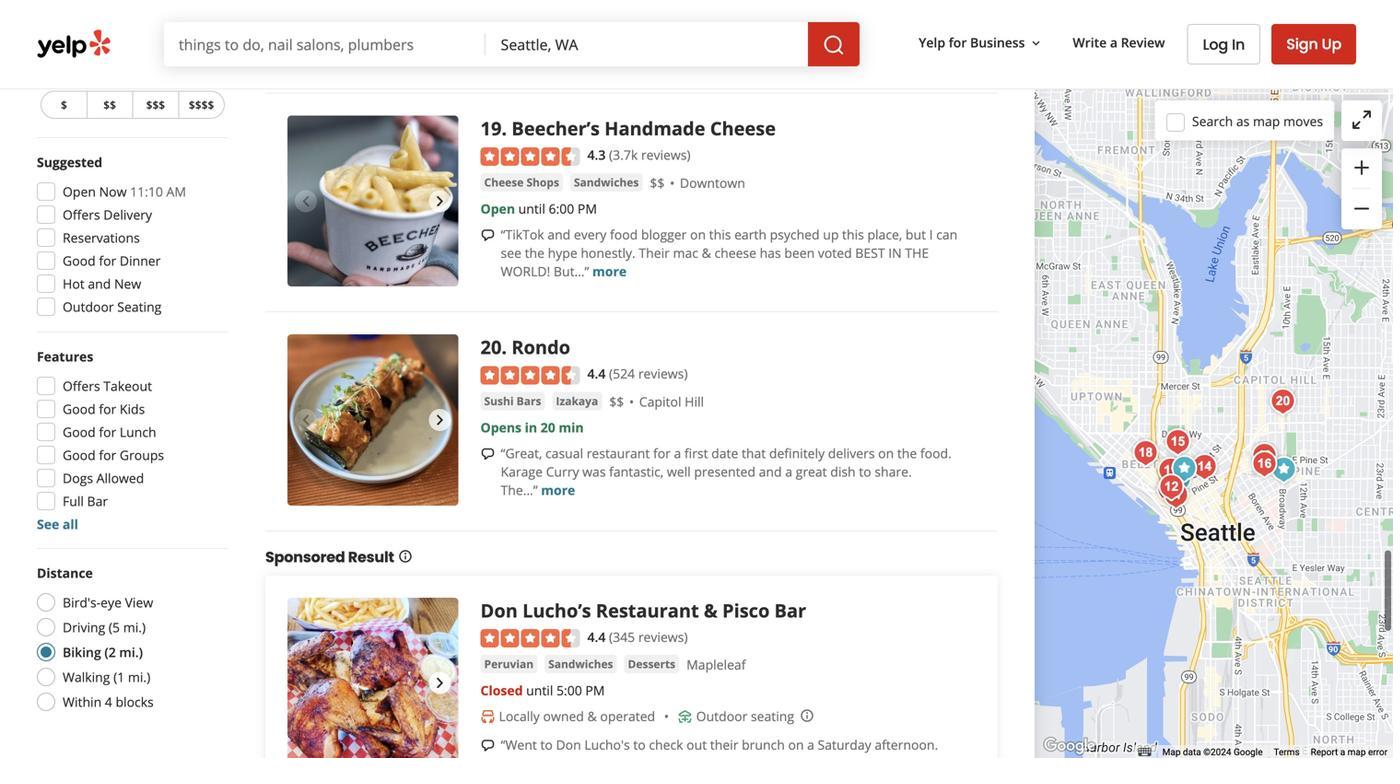 Task type: vqa. For each thing, say whether or not it's contained in the screenshot.
The Sushi Bars 'link'
yes



Task type: describe. For each thing, give the bounding box(es) containing it.
biking
[[63, 644, 101, 661]]

$$ inside 'button'
[[104, 97, 116, 112]]

shops
[[527, 175, 560, 190]]

0 horizontal spatial 20
[[481, 335, 502, 360]]

yelp for business button
[[912, 26, 1051, 59]]

sandwiches link for 4.3
[[571, 173, 643, 192]]

expand map image
[[1352, 109, 1374, 131]]

good for groups
[[63, 447, 164, 464]]

serving
[[536, 31, 580, 49]]

a right report
[[1341, 747, 1346, 758]]

psyched
[[770, 226, 820, 243]]

lucho's
[[585, 737, 630, 754]]

4.4 for 4.4 (345 reviews)
[[588, 629, 606, 646]]

log
[[1204, 34, 1229, 55]]

food inside "such a fun time stopping by this restaurant. it generates an authentic feel while serving delicious food and keeping you entertained.   i've stopped by this…"
[[639, 31, 667, 49]]

this…"
[[501, 50, 538, 67]]

write a review
[[1074, 34, 1166, 51]]

food inside '"tiktok and every food blogger on this earth psyched up  this place, but i can see the hype honestly.   their mac & cheese has been voted best in the world! but…"'
[[610, 226, 638, 243]]

rondo link
[[512, 335, 571, 360]]

will
[[859, 755, 879, 759]]

cheese shops
[[485, 175, 560, 190]]

16 speech v2 image for "went
[[481, 739, 496, 754]]

izakaya link
[[553, 392, 602, 411]]

"such a fun time stopping by this restaurant. it generates an authentic feel while serving delicious food and keeping you entertained.   i've stopped by this…"
[[501, 13, 947, 67]]

cheese shops link
[[481, 173, 563, 192]]

previous image for 4.4 (345 reviews)
[[295, 673, 317, 695]]

radiator whiskey image
[[1158, 478, 1195, 514]]

4.4 (524 reviews)
[[588, 365, 688, 383]]

in
[[525, 419, 538, 437]]

rondo
[[512, 335, 571, 360]]

driving
[[63, 619, 105, 637]]

. for 20
[[502, 335, 507, 360]]

mi.) for driving (5 mi.)
[[123, 619, 146, 637]]

walking (1 mi.)
[[63, 669, 151, 686]]

2 horizontal spatial this
[[843, 226, 865, 243]]

suggested
[[37, 153, 102, 171]]

4.4 (345 reviews)
[[588, 629, 688, 646]]

sign up
[[1287, 34, 1342, 54]]

check
[[649, 737, 684, 754]]

none field things to do, nail salons, plumbers
[[164, 22, 486, 66]]

outdoor seating
[[63, 298, 162, 316]]

slideshow element for 20
[[288, 335, 459, 506]]

been
[[785, 244, 815, 262]]

desserts link
[[625, 656, 680, 675]]

search as map moves
[[1193, 112, 1324, 130]]

more for beecher's
[[593, 263, 627, 280]]

saturday
[[818, 737, 872, 754]]

their
[[711, 737, 739, 754]]

keyboard shortcuts image
[[1139, 749, 1152, 757]]

handmade
[[605, 116, 706, 141]]

(345
[[609, 629, 635, 646]]

(524
[[609, 365, 635, 383]]

locally
[[499, 708, 540, 726]]

previous image for 4.4 (524 reviews)
[[295, 409, 317, 431]]

outdoor for outdoor seating
[[63, 298, 114, 316]]

log in
[[1204, 34, 1246, 55]]

within
[[63, 694, 102, 711]]

11:10
[[130, 183, 163, 201]]

outdoor for outdoor seating
[[697, 708, 748, 726]]

5:00
[[557, 682, 582, 700]]

"great, casual restaurant for a first date that definitely delivers on the food. karage curry was fantastic, well presented and a great dish to share. the…"
[[501, 445, 952, 499]]

cheese
[[715, 244, 757, 262]]

16 speech v2 image for "great,
[[481, 447, 496, 462]]

karage
[[501, 463, 543, 481]]

and inside "such a fun time stopping by this restaurant. it generates an authentic feel while serving delicious food and keeping you entertained.   i've stopped by this…"
[[670, 31, 693, 49]]

casual
[[546, 445, 584, 462]]

bangrak market image
[[1128, 435, 1165, 472]]

2 vertical spatial reviews)
[[639, 629, 688, 646]]

the inside "went to don lucho's to check out their brunch on a saturday afternoon. there were plenty of tables so we were seated right away. i will say the wors
[[906, 755, 925, 759]]

business
[[971, 34, 1026, 51]]

sushi
[[485, 394, 514, 409]]

right
[[783, 755, 811, 759]]

16 locally owned v2 image
[[481, 710, 496, 725]]

1 horizontal spatial by
[[927, 31, 941, 49]]

di fiora image
[[1247, 446, 1284, 483]]

yelp
[[919, 34, 946, 51]]

zoom out image
[[1352, 198, 1374, 220]]

min
[[559, 419, 584, 437]]

lucho's
[[523, 598, 592, 623]]

sandwiches button for 4.4
[[545, 656, 617, 674]]

distance option group
[[31, 564, 229, 717]]

sign up link
[[1272, 24, 1357, 65]]

a inside "such a fun time stopping by this restaurant. it generates an authentic feel while serving delicious food and keeping you entertained.   i've stopped by this…"
[[538, 13, 545, 31]]

this for by
[[676, 13, 698, 31]]

review
[[1122, 34, 1166, 51]]

©2024
[[1204, 747, 1232, 758]]

"great,
[[501, 445, 542, 462]]

open for open until 6:00 pm
[[481, 200, 515, 218]]

dinner
[[120, 252, 161, 270]]

$
[[61, 97, 67, 112]]

$$$$ button
[[178, 91, 225, 119]]

delicious
[[583, 31, 636, 49]]

view
[[125, 594, 153, 612]]

more link for beecher's
[[593, 263, 627, 280]]

i inside "went to don lucho's to check out their brunch on a saturday afternoon. there were plenty of tables so we were seated right away. i will say the wors
[[852, 755, 856, 759]]

voted
[[818, 244, 852, 262]]

a right write
[[1111, 34, 1118, 51]]

bar inside features group
[[87, 493, 108, 510]]

1 vertical spatial &
[[704, 598, 718, 623]]

. for 19
[[502, 116, 507, 141]]

open for open now 11:10 am
[[63, 183, 96, 201]]

good for lunch
[[63, 424, 156, 441]]

next image for 4.4 (345 reviews)
[[429, 673, 451, 695]]

don lucho's restaurant & pisco bar
[[481, 598, 807, 623]]

4.3 star rating image
[[481, 148, 580, 166]]

capitol hill
[[640, 393, 704, 411]]

previous image
[[295, 190, 317, 212]]

peruvian button
[[481, 656, 538, 674]]

mi.) for walking (1 mi.)
[[128, 669, 151, 686]]

xing fu tang image
[[1167, 451, 1204, 488]]

error
[[1369, 747, 1388, 758]]

& inside '"tiktok and every food blogger on this earth psyched up  this place, but i can see the hype honestly.   their mac & cheese has been voted best in the world! but…"'
[[702, 244, 712, 262]]

izakaya button
[[553, 392, 602, 411]]

delivery
[[104, 206, 152, 224]]

$$ for 20 . rondo
[[610, 393, 624, 411]]

cheese inside cheese shops button
[[485, 175, 524, 190]]

beecher's handmade cheese image
[[1152, 472, 1189, 509]]

up
[[823, 226, 839, 243]]

see all
[[37, 516, 78, 533]]

more for rondo
[[541, 482, 576, 499]]

izakaya
[[556, 394, 599, 409]]

sandwiches button for 4.3
[[571, 173, 643, 192]]

data
[[1184, 747, 1202, 758]]

you
[[748, 31, 770, 49]]

reviews) for beecher's
[[642, 146, 691, 164]]

2120 image
[[1160, 424, 1197, 461]]

google
[[1234, 747, 1263, 758]]

seating
[[117, 298, 162, 316]]

earth
[[735, 226, 767, 243]]

"tiktok
[[501, 226, 545, 243]]

0 vertical spatial more link
[[541, 50, 575, 67]]

curry
[[546, 463, 579, 481]]

offers for offers delivery
[[63, 206, 100, 224]]

map region
[[924, 61, 1394, 759]]

see
[[501, 244, 522, 262]]

mac
[[673, 244, 699, 262]]

yelp for business
[[919, 34, 1026, 51]]

see
[[37, 516, 59, 533]]

all
[[63, 516, 78, 533]]

hot
[[63, 275, 85, 293]]

next image for 4.4 (524 reviews)
[[429, 409, 451, 431]]

20 . rondo
[[481, 335, 571, 360]]

map data ©2024 google
[[1163, 747, 1263, 758]]

takeout
[[104, 378, 152, 395]]

2 were from the left
[[706, 755, 736, 759]]

16 chevron down v2 image
[[1029, 36, 1044, 51]]

desserts button
[[625, 656, 680, 674]]

rondo image
[[1265, 384, 1302, 420]]

to inside "great, casual restaurant for a first date that definitely delivers on the food. karage curry was fantastic, well presented and a great dish to share. the…"
[[859, 463, 872, 481]]



Task type: locate. For each thing, give the bounding box(es) containing it.
keeping
[[697, 31, 744, 49]]

for inside suggested 'group'
[[99, 252, 116, 270]]

0 vertical spatial until
[[519, 200, 546, 218]]

1 vertical spatial mi.)
[[119, 644, 143, 661]]

to
[[859, 463, 872, 481], [541, 737, 553, 754], [634, 737, 646, 754]]

biang biang noodles image
[[1247, 438, 1284, 475]]

2 none field from the left
[[486, 22, 809, 66]]

until for until 6:00 pm
[[519, 200, 546, 218]]

open up 16 speech v2 image
[[481, 200, 515, 218]]

none field address, neighborhood, city, state or zip
[[486, 22, 809, 66]]

1 vertical spatial until
[[527, 682, 553, 700]]

$$ down 4.3 (3.7k reviews)
[[650, 174, 665, 192]]

(2
[[105, 644, 116, 661]]

& right mac
[[702, 244, 712, 262]]

honestly.
[[581, 244, 636, 262]]

sandwiches link for 4.4
[[545, 656, 617, 675]]

$$
[[104, 97, 116, 112], [650, 174, 665, 192], [610, 393, 624, 411]]

say
[[882, 755, 902, 759]]

garage image
[[1266, 452, 1303, 489]]

full
[[63, 493, 84, 510]]

this up the cheese
[[710, 226, 731, 243]]

definitely
[[770, 445, 825, 462]]

time
[[572, 13, 599, 31]]

and inside "great, casual restaurant for a first date that definitely delivers on the food. karage curry was fantastic, well presented and a great dish to share. the…"
[[759, 463, 782, 481]]

seating
[[751, 708, 795, 726]]

food
[[639, 31, 667, 49], [610, 226, 638, 243]]

good
[[63, 252, 96, 270], [63, 401, 96, 418], [63, 424, 96, 441], [63, 447, 96, 464]]

and inside '"tiktok and every food blogger on this earth psyched up  this place, but i can see the hype honestly.   their mac & cheese has been voted best in the world! but…"'
[[548, 226, 571, 243]]

pisco
[[723, 598, 770, 623]]

0 vertical spatial 20
[[481, 335, 502, 360]]

1 vertical spatial $$
[[650, 174, 665, 192]]

slideshow element
[[288, 116, 459, 287], [288, 335, 459, 506], [288, 598, 459, 759]]

by down feel
[[927, 31, 941, 49]]

1 vertical spatial sandwiches link
[[545, 656, 617, 675]]

1 horizontal spatial cheese
[[711, 116, 776, 141]]

a down definitely
[[786, 463, 793, 481]]

1 vertical spatial cheese
[[485, 175, 524, 190]]

16 speech v2 image left "such
[[481, 15, 496, 30]]

1 vertical spatial don
[[556, 737, 581, 754]]

bar right pisco
[[775, 598, 807, 623]]

offers inside features group
[[63, 378, 100, 395]]

search
[[1193, 112, 1234, 130]]

more link down curry
[[541, 482, 576, 499]]

but
[[906, 226, 927, 243]]

more down honestly.
[[593, 263, 627, 280]]

cheese up downtown
[[711, 116, 776, 141]]

i
[[930, 226, 934, 243], [852, 755, 856, 759]]

4.4 star rating image for 4.4 (524 reviews)
[[481, 367, 580, 385]]

1 16 speech v2 image from the top
[[481, 15, 496, 30]]

1 vertical spatial slideshow element
[[288, 335, 459, 506]]

1 vertical spatial reviews)
[[639, 365, 688, 383]]

for down good for kids
[[99, 424, 116, 441]]

1 previous image from the top
[[295, 409, 317, 431]]

hill
[[685, 393, 704, 411]]

capitol
[[640, 393, 682, 411]]

to right the "dish" on the right of the page
[[859, 463, 872, 481]]

1 vertical spatial the
[[898, 445, 918, 462]]

on up share.
[[879, 445, 894, 462]]

0 vertical spatial next image
[[429, 409, 451, 431]]

1 vertical spatial on
[[879, 445, 894, 462]]

1 4.4 from the top
[[588, 365, 606, 383]]

i've
[[850, 31, 870, 49]]

"went
[[501, 737, 537, 754]]

search image
[[823, 34, 845, 56]]

1 were from the left
[[539, 755, 569, 759]]

0 vertical spatial map
[[1254, 112, 1281, 130]]

1 vertical spatial map
[[1348, 747, 1367, 758]]

1 vertical spatial sandwiches button
[[545, 656, 617, 674]]

in
[[1233, 34, 1246, 55]]

pm for open until 6:00 pm
[[578, 200, 597, 218]]

1 vertical spatial previous image
[[295, 673, 317, 695]]

for inside "great, casual restaurant for a first date that definitely delivers on the food. karage curry was fantastic, well presented and a great dish to share. the…"
[[654, 445, 671, 462]]

1 none field from the left
[[164, 22, 486, 66]]

and inside suggested 'group'
[[88, 275, 111, 293]]

good up dogs
[[63, 447, 96, 464]]

beecher's handmade cheese link
[[512, 116, 776, 141]]

2 vertical spatial &
[[588, 708, 597, 726]]

1 vertical spatial .
[[502, 335, 507, 360]]

don lucho's restaurant & pisco bar link
[[481, 598, 807, 623]]

None search field
[[164, 22, 860, 66]]

bar down dogs allowed
[[87, 493, 108, 510]]

mapleleaf
[[687, 656, 746, 674]]

on inside "went to don lucho's to check out their brunch on a saturday afternoon. there were plenty of tables so we were seated right away. i will say the wors
[[789, 737, 804, 754]]

offers up good for kids
[[63, 378, 100, 395]]

plenty
[[572, 755, 610, 759]]

for down good for lunch at the left of page
[[99, 447, 116, 464]]

0 horizontal spatial were
[[539, 755, 569, 759]]

& right owned
[[588, 708, 597, 726]]

google image
[[1040, 735, 1101, 759]]

1 vertical spatial sandwiches
[[549, 657, 614, 672]]

pm
[[578, 200, 597, 218], [586, 682, 605, 700]]

4.4 star rating image up the bars
[[481, 367, 580, 385]]

0 horizontal spatial cheese
[[485, 175, 524, 190]]

cheese
[[711, 116, 776, 141], [485, 175, 524, 190]]

for for dinner
[[99, 252, 116, 270]]

sandwiches link down 4.3
[[571, 173, 643, 192]]

20 left rondo link
[[481, 335, 502, 360]]

info icon image
[[800, 709, 815, 724], [800, 709, 815, 724]]

16 outdoor seating v2 image
[[678, 710, 693, 725]]

1 good from the top
[[63, 252, 96, 270]]

0 vertical spatial &
[[702, 244, 712, 262]]

$$ for 19 . beecher's handmade cheese
[[650, 174, 665, 192]]

1 horizontal spatial $$
[[610, 393, 624, 411]]

i right but at top
[[930, 226, 934, 243]]

open now 11:10 am
[[63, 183, 186, 201]]

1 vertical spatial next image
[[429, 673, 451, 695]]

entertained.
[[773, 31, 847, 49]]

16 speech v2 image down the 16 locally owned v2 image
[[481, 739, 496, 754]]

and right hot
[[88, 275, 111, 293]]

food down stopping
[[639, 31, 667, 49]]

2 vertical spatial more
[[541, 482, 576, 499]]

until up "tiktok
[[519, 200, 546, 218]]

reviews) up desserts
[[639, 629, 688, 646]]

a left fun
[[538, 13, 545, 31]]

2 vertical spatial 16 speech v2 image
[[481, 739, 496, 754]]

slideshow element for 19
[[288, 116, 459, 287]]

the up world!
[[525, 244, 545, 262]]

0 vertical spatial sandwiches
[[574, 175, 639, 190]]

map right as
[[1254, 112, 1281, 130]]

for for lunch
[[99, 424, 116, 441]]

shaker + spear image
[[1153, 453, 1190, 490]]

& left pisco
[[704, 598, 718, 623]]

2 horizontal spatial on
[[879, 445, 894, 462]]

a up "well"
[[674, 445, 682, 462]]

1 horizontal spatial i
[[930, 226, 934, 243]]

offers delivery
[[63, 206, 152, 224]]

16 info v2 image
[[398, 550, 413, 564]]

1 offers from the top
[[63, 206, 100, 224]]

0 vertical spatial $$
[[104, 97, 116, 112]]

seated
[[739, 755, 780, 759]]

4.4 for 4.4 (524 reviews)
[[588, 365, 606, 383]]

for inside the "yelp for business" button
[[949, 34, 967, 51]]

good inside suggested 'group'
[[63, 252, 96, 270]]

first
[[685, 445, 709, 462]]

1 vertical spatial pm
[[586, 682, 605, 700]]

1 vertical spatial outdoor
[[697, 708, 748, 726]]

delivers
[[829, 445, 875, 462]]

1 horizontal spatial food
[[639, 31, 667, 49]]

1 vertical spatial 16 speech v2 image
[[481, 447, 496, 462]]

good down good for kids
[[63, 424, 96, 441]]

has
[[760, 244, 781, 262]]

a up "right" on the bottom right of page
[[808, 737, 815, 754]]

16 speech v2 image down opens
[[481, 447, 496, 462]]

zoom in image
[[1352, 157, 1374, 179]]

pm right 6:00
[[578, 200, 597, 218]]

good for good for kids
[[63, 401, 96, 418]]

0 horizontal spatial to
[[541, 737, 553, 754]]

to right "went
[[541, 737, 553, 754]]

0 horizontal spatial $$
[[104, 97, 116, 112]]

2 vertical spatial more link
[[541, 482, 576, 499]]

while
[[501, 31, 533, 49]]

this right up
[[843, 226, 865, 243]]

bird's-eye view
[[63, 594, 153, 612]]

don up peruvian
[[481, 598, 518, 623]]

more link for rondo
[[541, 482, 576, 499]]

sponsored
[[266, 547, 345, 568]]

suggested group
[[31, 153, 229, 322]]

2 offers from the top
[[63, 378, 100, 395]]

food up honestly.
[[610, 226, 638, 243]]

next image
[[429, 409, 451, 431], [429, 673, 451, 695]]

$$$
[[146, 97, 165, 112]]

1 vertical spatial more link
[[593, 263, 627, 280]]

(3.7k
[[609, 146, 638, 164]]

0 vertical spatial reviews)
[[642, 146, 691, 164]]

$$ down "(524"
[[610, 393, 624, 411]]

1 next image from the top
[[429, 409, 451, 431]]

owned
[[543, 708, 584, 726]]

moves
[[1284, 112, 1324, 130]]

1 vertical spatial bar
[[775, 598, 807, 623]]

the inside '"tiktok and every food blogger on this earth psyched up  this place, but i can see the hype honestly.   their mac & cheese has been voted best in the world! but…"'
[[525, 244, 545, 262]]

for up "well"
[[654, 445, 671, 462]]

sandwiches down 4.3
[[574, 175, 639, 190]]

report a map error link
[[1312, 747, 1388, 758]]

0 horizontal spatial this
[[676, 13, 698, 31]]

more link down "serving"
[[541, 50, 575, 67]]

1 horizontal spatial to
[[634, 737, 646, 754]]

cheese down 4.3 star rating image
[[485, 175, 524, 190]]

1 vertical spatial more
[[593, 263, 627, 280]]

0 vertical spatial .
[[502, 116, 507, 141]]

map left error
[[1348, 747, 1367, 758]]

. left rondo link
[[502, 335, 507, 360]]

next image left opens
[[429, 409, 451, 431]]

this for on
[[710, 226, 731, 243]]

0 vertical spatial don
[[481, 598, 518, 623]]

0 vertical spatial pm
[[578, 200, 597, 218]]

offers up reservations
[[63, 206, 100, 224]]

16 speech v2 image
[[481, 228, 496, 243]]

1 horizontal spatial don
[[556, 737, 581, 754]]

0 vertical spatial more
[[541, 50, 575, 67]]

address, neighborhood, city, state or zip text field
[[486, 22, 809, 66]]

until left 5:00
[[527, 682, 553, 700]]

0 horizontal spatial outdoor
[[63, 298, 114, 316]]

2 16 speech v2 image from the top
[[481, 447, 496, 462]]

2 vertical spatial the
[[906, 755, 925, 759]]

the
[[525, 244, 545, 262], [898, 445, 918, 462], [906, 755, 925, 759]]

0 horizontal spatial open
[[63, 183, 96, 201]]

for for business
[[949, 34, 967, 51]]

4.4 star rating image
[[481, 367, 580, 385], [481, 630, 580, 648]]

0 horizontal spatial don
[[481, 598, 518, 623]]

.
[[502, 116, 507, 141], [502, 335, 507, 360]]

i inside '"tiktok and every food blogger on this earth psyched up  this place, but i can see the hype honestly.   their mac & cheese has been voted best in the world! but…"'
[[930, 226, 934, 243]]

outdoor inside suggested 'group'
[[63, 298, 114, 316]]

"went to don lucho's to check out their brunch on a saturday afternoon. there were plenty of tables so we were seated right away. i will say the wors
[[501, 737, 962, 759]]

reservations
[[63, 229, 140, 247]]

0 vertical spatial the
[[525, 244, 545, 262]]

next image
[[429, 190, 451, 212]]

more down "serving"
[[541, 50, 575, 67]]

i down saturday
[[852, 755, 856, 759]]

their
[[639, 244, 670, 262]]

pm right 5:00
[[586, 682, 605, 700]]

now
[[99, 183, 127, 201]]

0 horizontal spatial bar
[[87, 493, 108, 510]]

for for groups
[[99, 447, 116, 464]]

patagōn image
[[1161, 462, 1198, 499]]

previous image
[[295, 409, 317, 431], [295, 673, 317, 695]]

dogs
[[63, 470, 93, 487]]

map for error
[[1348, 747, 1367, 758]]

reviews) up capitol
[[639, 365, 688, 383]]

price group
[[37, 61, 229, 123]]

this
[[676, 13, 698, 31], [710, 226, 731, 243], [843, 226, 865, 243]]

2 horizontal spatial to
[[859, 463, 872, 481]]

and up hype
[[548, 226, 571, 243]]

1 vertical spatial 4.4
[[588, 629, 606, 646]]

for right yelp
[[949, 34, 967, 51]]

outdoor seating
[[697, 708, 795, 726]]

on up mac
[[691, 226, 706, 243]]

4 good from the top
[[63, 447, 96, 464]]

good down offers takeout
[[63, 401, 96, 418]]

the up share.
[[898, 445, 918, 462]]

1 horizontal spatial map
[[1348, 747, 1367, 758]]

opens in 20 min
[[481, 419, 584, 437]]

0 horizontal spatial i
[[852, 755, 856, 759]]

presented
[[695, 463, 756, 481]]

None field
[[164, 22, 486, 66], [486, 22, 809, 66]]

outdoor down the 'hot and new'
[[63, 298, 114, 316]]

by right stopping
[[659, 13, 673, 31]]

open inside suggested 'group'
[[63, 183, 96, 201]]

0 vertical spatial 4.4
[[588, 365, 606, 383]]

1 horizontal spatial were
[[706, 755, 736, 759]]

a inside "went to don lucho's to check out their brunch on a saturday afternoon. there were plenty of tables so we were seated right away. i will say the wors
[[808, 737, 815, 754]]

good for good for groups
[[63, 447, 96, 464]]

and down that
[[759, 463, 782, 481]]

on inside "great, casual restaurant for a first date that definitely delivers on the food. karage curry was fantastic, well presented and a great dish to share. the…"
[[879, 445, 894, 462]]

for up the 'hot and new'
[[99, 252, 116, 270]]

distance
[[37, 565, 93, 582]]

mi.) for biking (2 mi.)
[[119, 644, 143, 661]]

mi.) right "(5"
[[123, 619, 146, 637]]

0 vertical spatial previous image
[[295, 409, 317, 431]]

the down afternoon.
[[906, 755, 925, 759]]

sandwiches button up 5:00
[[545, 656, 617, 674]]

mi.) right (1
[[128, 669, 151, 686]]

more down curry
[[541, 482, 576, 499]]

sponsored result
[[266, 547, 394, 568]]

4.4 left "(524"
[[588, 365, 606, 383]]

biking (2 mi.)
[[63, 644, 143, 661]]

0 horizontal spatial map
[[1254, 112, 1281, 130]]

for for kids
[[99, 401, 116, 418]]

3 slideshow element from the top
[[288, 598, 459, 759]]

good for good for dinner
[[63, 252, 96, 270]]

on inside '"tiktok and every food blogger on this earth psyched up  this place, but i can see the hype honestly.   their mac & cheese has been voted best in the world! but…"'
[[691, 226, 706, 243]]

things to do, nail salons, plumbers text field
[[164, 22, 486, 66]]

group
[[1342, 148, 1383, 230]]

2 4.4 from the top
[[588, 629, 606, 646]]

2 slideshow element from the top
[[288, 335, 459, 506]]

1 horizontal spatial on
[[789, 737, 804, 754]]

1 vertical spatial i
[[852, 755, 856, 759]]

map for moves
[[1254, 112, 1281, 130]]

peruvian
[[485, 657, 534, 672]]

was
[[583, 463, 606, 481]]

features group
[[31, 348, 229, 534]]

features
[[37, 348, 93, 366]]

0 vertical spatial 4.4 star rating image
[[481, 367, 580, 385]]

don up plenty
[[556, 737, 581, 754]]

3 good from the top
[[63, 424, 96, 441]]

0 vertical spatial food
[[639, 31, 667, 49]]

open down suggested
[[63, 183, 96, 201]]

good for good for lunch
[[63, 424, 96, 441]]

0 horizontal spatial on
[[691, 226, 706, 243]]

0 vertical spatial cheese
[[711, 116, 776, 141]]

fun
[[549, 13, 569, 31]]

2 good from the top
[[63, 401, 96, 418]]

2 vertical spatial mi.)
[[128, 669, 151, 686]]

hype
[[548, 244, 578, 262]]

1 4.4 star rating image from the top
[[481, 367, 580, 385]]

0 vertical spatial offers
[[63, 206, 100, 224]]

"such
[[501, 13, 535, 31]]

2 4.4 star rating image from the top
[[481, 630, 580, 648]]

3 16 speech v2 image from the top
[[481, 739, 496, 754]]

4.4 left (345
[[588, 629, 606, 646]]

$$ left '$$$' button
[[104, 97, 116, 112]]

sandwiches up 5:00
[[549, 657, 614, 672]]

offers inside suggested 'group'
[[63, 206, 100, 224]]

within 4 blocks
[[63, 694, 154, 711]]

the inside "great, casual restaurant for a first date that definitely delivers on the food. karage curry was fantastic, well presented and a great dish to share. the…"
[[898, 445, 918, 462]]

restaurant.
[[702, 13, 768, 31]]

offers for offers takeout
[[63, 378, 100, 395]]

0 vertical spatial on
[[691, 226, 706, 243]]

were down their
[[706, 755, 736, 759]]

1 vertical spatial offers
[[63, 378, 100, 395]]

pm for closed until 5:00 pm
[[586, 682, 605, 700]]

0 vertical spatial bar
[[87, 493, 108, 510]]

by
[[659, 13, 673, 31], [927, 31, 941, 49]]

2 . from the top
[[502, 335, 507, 360]]

sandwiches button down 4.3
[[571, 173, 643, 192]]

0 vertical spatial by
[[659, 13, 673, 31]]

0 vertical spatial sandwiches button
[[571, 173, 643, 192]]

1 vertical spatial by
[[927, 31, 941, 49]]

0 horizontal spatial food
[[610, 226, 638, 243]]

1 horizontal spatial bar
[[775, 598, 807, 623]]

lunch
[[120, 424, 156, 441]]

new
[[114, 275, 141, 293]]

0 vertical spatial slideshow element
[[288, 116, 459, 287]]

this inside "such a fun time stopping by this restaurant. it generates an authentic feel while serving delicious food and keeping you entertained.   i've stopped by this…"
[[676, 13, 698, 31]]

until for until 5:00 pm
[[527, 682, 553, 700]]

0 vertical spatial sandwiches link
[[571, 173, 643, 192]]

don inside "went to don lucho's to check out their brunch on a saturday afternoon. there were plenty of tables so we were seated right away. i will say the wors
[[556, 737, 581, 754]]

16 speech v2 image
[[481, 15, 496, 30], [481, 447, 496, 462], [481, 739, 496, 754]]

and left keeping
[[670, 31, 693, 49]]

2 vertical spatial $$
[[610, 393, 624, 411]]

desserts
[[628, 657, 676, 672]]

more link down honestly.
[[593, 263, 627, 280]]

20 right in
[[541, 419, 556, 437]]

1 horizontal spatial 20
[[541, 419, 556, 437]]

that
[[742, 445, 766, 462]]

next image left closed
[[429, 673, 451, 695]]

2 previous image from the top
[[295, 673, 317, 695]]

for down offers takeout
[[99, 401, 116, 418]]

good up hot
[[63, 252, 96, 270]]

outdoor up their
[[697, 708, 748, 726]]

brunch
[[742, 737, 785, 754]]

sandwiches for 4.3
[[574, 175, 639, 190]]

2 next image from the top
[[429, 673, 451, 695]]

reviews) down handmade
[[642, 146, 691, 164]]

0 vertical spatial 16 speech v2 image
[[481, 15, 496, 30]]

on up "right" on the bottom right of page
[[789, 737, 804, 754]]

result
[[348, 547, 394, 568]]

1 horizontal spatial this
[[710, 226, 731, 243]]

0 vertical spatial mi.)
[[123, 619, 146, 637]]

sushi kashiba image
[[1154, 469, 1191, 506]]

walking
[[63, 669, 110, 686]]

1 vertical spatial 4.4 star rating image
[[481, 630, 580, 648]]

16 speech v2 image for "such
[[481, 15, 496, 30]]

2 horizontal spatial $$
[[650, 174, 665, 192]]

were right there
[[539, 755, 569, 759]]

1 slideshow element from the top
[[288, 116, 459, 287]]

0 horizontal spatial by
[[659, 13, 673, 31]]

20
[[481, 335, 502, 360], [541, 419, 556, 437]]

din tai fung image
[[1187, 449, 1224, 486]]

mi.) right (2
[[119, 644, 143, 661]]

0 vertical spatial outdoor
[[63, 298, 114, 316]]

hot and new
[[63, 275, 141, 293]]

driving (5 mi.)
[[63, 619, 146, 637]]

. up 4.3 star rating image
[[502, 116, 507, 141]]

good for kids
[[63, 401, 145, 418]]

to up tables
[[634, 737, 646, 754]]

2 vertical spatial on
[[789, 737, 804, 754]]

1 . from the top
[[502, 116, 507, 141]]

reviews) for rondo
[[639, 365, 688, 383]]

4.4 star rating image for 4.4 (345 reviews)
[[481, 630, 580, 648]]

4.4 star rating image up peruvian
[[481, 630, 580, 648]]

opens
[[481, 419, 522, 437]]

this up keeping
[[676, 13, 698, 31]]

sandwiches for 4.4
[[549, 657, 614, 672]]

0 vertical spatial i
[[930, 226, 934, 243]]

2 vertical spatial slideshow element
[[288, 598, 459, 759]]

sandwiches link up 5:00
[[545, 656, 617, 675]]



